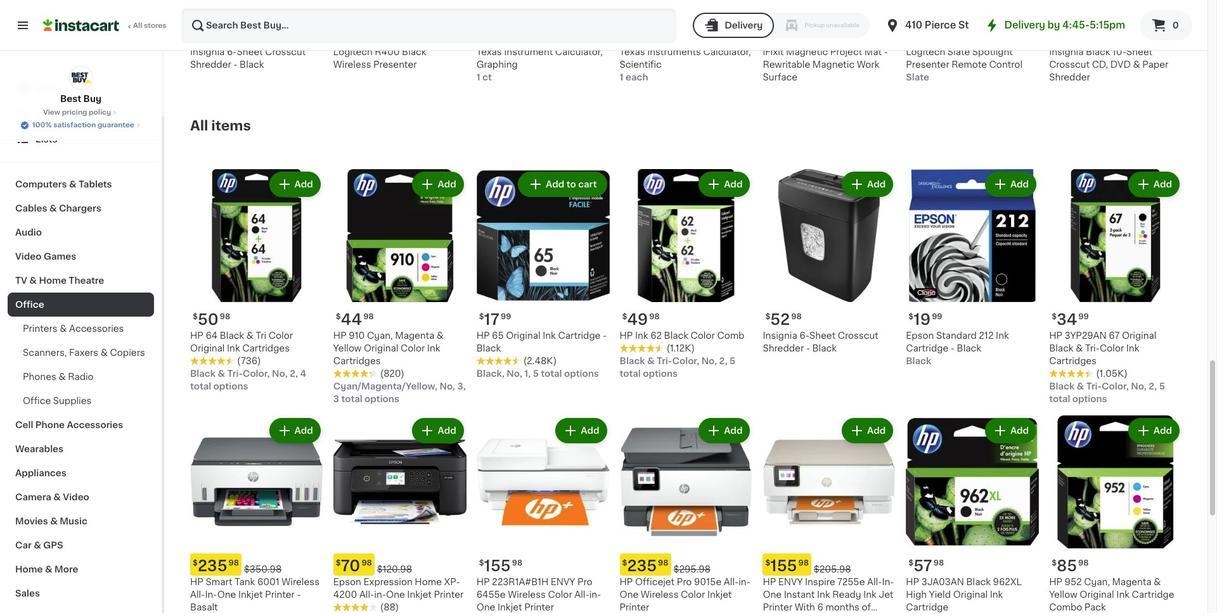 Task type: vqa. For each thing, say whether or not it's contained in the screenshot.
"Paper" on the top of the page
yes



Task type: locate. For each thing, give the bounding box(es) containing it.
1 texas from the left
[[477, 47, 502, 56]]

0 vertical spatial epson
[[907, 332, 934, 340]]

office for office
[[15, 301, 44, 310]]

total for 34
[[1050, 395, 1071, 404]]

19 up epson standard 212 ink cartridge - black black at the right of the page
[[914, 313, 931, 327]]

2 1 from the left
[[620, 73, 624, 82]]

all inside 'link'
[[133, 22, 142, 29]]

(88)
[[380, 604, 399, 612]]

basalt
[[190, 604, 218, 612]]

inkjet down 9015e
[[708, 591, 732, 600]]

options down (1.05k)
[[1073, 395, 1108, 404]]

appliances link
[[8, 462, 154, 486]]

all left stores
[[133, 22, 142, 29]]

2, inside black & tri-color, no, 2, 4 total options
[[290, 370, 298, 378]]

9015e
[[694, 578, 722, 587]]

0 vertical spatial insignia 6-sheet crosscut shredder - black
[[190, 47, 306, 69]]

0 horizontal spatial yellow
[[334, 344, 362, 353]]

add button for $205.98
[[844, 420, 893, 443]]

black & tri-color, no, 2, 5 total options down (1.12k)
[[620, 357, 736, 378]]

1 calculator, from the left
[[556, 47, 603, 56]]

2 horizontal spatial in-
[[739, 578, 751, 587]]

printers
[[23, 325, 58, 334]]

hp up '6455e'
[[477, 578, 490, 587]]

color up (1.12k)
[[691, 332, 715, 340]]

& inside the printers & accessories link
[[60, 325, 67, 334]]

shop
[[36, 84, 59, 93]]

0 horizontal spatial best
[[60, 95, 81, 103]]

0 horizontal spatial calculator,
[[556, 47, 603, 56]]

printer down officejet
[[620, 604, 650, 612]]

155 for $ 155 98
[[484, 559, 511, 574]]

hp down $ 235 98
[[620, 578, 633, 587]]

0 horizontal spatial shredder
[[190, 60, 231, 69]]

1 horizontal spatial 155
[[771, 559, 798, 574]]

home up sales
[[15, 566, 43, 575]]

0 horizontal spatial cyan,
[[367, 332, 393, 340]]

98 inside the $ 65 98
[[1079, 29, 1089, 37]]

hp down 49
[[620, 332, 633, 340]]

& inside computers & tablets link
[[69, 180, 76, 189]]

add for 57
[[1011, 427, 1029, 436]]

2 vertical spatial 5
[[1160, 382, 1166, 391]]

1 1 from the left
[[477, 73, 481, 82]]

hp for 155
[[477, 578, 490, 587]]

0 vertical spatial yellow
[[334, 344, 362, 353]]

yield
[[930, 591, 951, 600]]

$ 19 99 for epson standard 212 ink cartridge - black
[[909, 313, 943, 327]]

ct
[[483, 73, 492, 82]]

$ 19 99 up ifixit
[[766, 28, 800, 43]]

98 inside $ 50 98
[[220, 313, 230, 321]]

2 logitech from the left
[[907, 47, 946, 56]]

scanners, faxers & copiers link
[[8, 341, 154, 365]]

0 horizontal spatial envy
[[551, 578, 576, 587]]

1 vertical spatial shredder
[[1050, 73, 1091, 82]]

cartridges down tri
[[242, 344, 290, 353]]

99 up standard
[[932, 313, 943, 321]]

wireless inside $ 235 98 $350.98 hp smart tank 6001 wireless all-in-one inkjet printer - basalt
[[282, 578, 320, 587]]

logitech inside 32 logitech r400 black wireless presenter
[[334, 47, 373, 56]]

color right tri
[[269, 332, 293, 340]]

1 envy from the left
[[551, 578, 576, 587]]

car
[[15, 542, 32, 551]]

hp 3yp29an 67 original black & tri-color ink cartridges
[[1050, 332, 1157, 366]]

add button
[[271, 173, 320, 196], [414, 173, 463, 196], [700, 173, 749, 196], [844, 173, 893, 196], [987, 173, 1036, 196], [1130, 173, 1179, 196], [271, 420, 320, 443], [414, 420, 463, 443], [557, 420, 606, 443], [700, 420, 749, 443], [844, 420, 893, 443], [987, 420, 1036, 443], [1130, 420, 1179, 443]]

presenter inside logitech slate spotlight presenter remote control slate
[[907, 60, 950, 69]]

7255e
[[838, 578, 865, 587]]

one down '6455e'
[[477, 604, 496, 612]]

one down smart
[[217, 591, 236, 600]]

1 horizontal spatial 5
[[730, 357, 736, 366]]

0 horizontal spatial 2,
[[290, 370, 298, 378]]

insignia
[[190, 47, 225, 56], [1050, 47, 1084, 56], [763, 332, 798, 340]]

magnetic
[[786, 47, 829, 56], [813, 60, 855, 69]]

& inside hp 952 cyan, magenta & yellow original ink cartridge combo pack
[[1154, 578, 1162, 587]]

2 horizontal spatial 2,
[[1149, 382, 1158, 391]]

cyan, inside hp 910 cyan, magenta & yellow original color ink cartridges
[[367, 332, 393, 340]]

tri- down (1.05k)
[[1087, 382, 1102, 391]]

hp inside the hp officejet pro 9015e all-in- one wireless color inkjet printer
[[620, 578, 633, 587]]

0 vertical spatial magenta
[[395, 332, 435, 340]]

printer down xp-
[[434, 591, 464, 600]]

1 horizontal spatial cartridges
[[334, 357, 381, 366]]

155 inside '$ 155 98 $205.98 hp envy inspire 7255e all-in- one instant ink ready ink jet printer with 6 months'
[[771, 559, 798, 574]]

1 235 from the left
[[198, 559, 227, 574]]

original inside hp 952 cyan, magenta & yellow original ink cartridge combo pack
[[1080, 591, 1115, 600]]

1 horizontal spatial in-
[[883, 578, 895, 587]]

0 horizontal spatial 5
[[533, 370, 539, 378]]

0 vertical spatial 2,
[[720, 357, 728, 366]]

accessories up the scanners, faxers & copiers
[[69, 325, 124, 334]]

computers
[[15, 180, 67, 189]]

color up (820) at the left of page
[[401, 344, 425, 353]]

add for 50
[[295, 180, 313, 189]]

& inside hp 3yp29an 67 original black & tri-color ink cartridges
[[1076, 344, 1084, 353]]

$ inside $ 50 98
[[193, 313, 198, 321]]

hp inside hp 223r1a#b1h envy pro 6455e wireless color all-in- one inkjet printer
[[477, 578, 490, 587]]

in- inside $ 235 98 $350.98 hp smart tank 6001 wireless all-in-one inkjet printer - basalt
[[205, 591, 217, 600]]

(820)
[[380, 370, 405, 378]]

hp left smart
[[190, 578, 204, 587]]

99 for hp 3yp29an 67 original black & tri-color ink cartridges
[[1079, 313, 1090, 321]]

0 horizontal spatial insignia 6-sheet crosscut shredder - black
[[190, 47, 306, 69]]

magenta up (820) at the left of page
[[395, 332, 435, 340]]

ink inside hp 3ja03an black 962xl high yield original ink cartridge
[[991, 591, 1004, 600]]

car & gps
[[15, 542, 63, 551]]

yellow inside hp 952 cyan, magenta & yellow original ink cartridge combo pack
[[1050, 591, 1078, 600]]

tri
[[256, 332, 266, 340]]

99 for hp 65 original ink cartridge - black
[[501, 313, 512, 321]]

yellow inside hp 910 cyan, magenta & yellow original color ink cartridges
[[334, 344, 362, 353]]

1 horizontal spatial crosscut
[[838, 332, 879, 340]]

cartridge inside hp 65 original ink cartridge - black
[[558, 332, 601, 340]]

accessories for printers & accessories
[[69, 325, 124, 334]]

pack
[[1085, 604, 1107, 612]]

color inside hp 910 cyan, magenta & yellow original color ink cartridges
[[401, 344, 425, 353]]

99 right 34
[[1079, 313, 1090, 321]]

hp 952 cyan, magenta & yellow original ink cartridge combo pack
[[1050, 578, 1175, 612]]

printer down 'instant'
[[763, 604, 793, 612]]

0 vertical spatial cyan,
[[367, 332, 393, 340]]

0 horizontal spatial texas
[[477, 47, 502, 56]]

& inside cables & chargers link
[[49, 204, 57, 213]]

hp left inspire
[[763, 578, 777, 587]]

wireless down 32
[[334, 60, 371, 69]]

add button for 155
[[557, 420, 606, 443]]

1 horizontal spatial slate
[[948, 47, 971, 56]]

office down phones
[[23, 397, 51, 406]]

hp 910 cyan, magenta & yellow original color ink cartridges
[[334, 332, 444, 366]]

65 for $ 65 98
[[1057, 28, 1078, 43]]

2, left 4
[[290, 370, 298, 378]]

$ inside '$ 44 98'
[[336, 313, 341, 321]]

slate up remote
[[948, 47, 971, 56]]

printer down 6001 at the bottom left of the page
[[265, 591, 295, 600]]

1 vertical spatial accessories
[[67, 421, 123, 430]]

magnetic up the rewritable
[[786, 47, 829, 56]]

buy up policy
[[83, 95, 101, 103]]

1 vertical spatial 52
[[771, 313, 790, 327]]

1 horizontal spatial envy
[[779, 578, 803, 587]]

19 for epson standard 212 ink cartridge - black
[[914, 313, 931, 327]]

logitech down 32
[[334, 47, 373, 56]]

1 vertical spatial color,
[[243, 370, 270, 378]]

wireless inside 32 logitech r400 black wireless presenter
[[334, 60, 371, 69]]

99 inside $ 17 99
[[501, 313, 512, 321]]

calculator, inside "145 texas instrument calculator, graphing 1 ct"
[[556, 47, 603, 56]]

no, inside cyan/magenta/yellow, no, 3, 3 total options
[[440, 382, 455, 391]]

0 horizontal spatial slate
[[907, 73, 930, 82]]

add
[[295, 180, 313, 189], [438, 180, 456, 189], [546, 180, 565, 189], [724, 180, 743, 189], [868, 180, 886, 189], [1011, 180, 1029, 189], [1154, 180, 1173, 189], [295, 427, 313, 436], [438, 427, 456, 436], [581, 427, 600, 436], [724, 427, 743, 436], [868, 427, 886, 436], [1011, 427, 1029, 436], [1154, 427, 1173, 436]]

printer
[[265, 591, 295, 600], [434, 591, 464, 600], [525, 604, 554, 612], [620, 604, 650, 612], [763, 604, 793, 612]]

★★★★★
[[620, 344, 664, 353], [620, 344, 664, 353], [190, 357, 235, 366], [190, 357, 235, 366], [477, 357, 521, 366], [477, 357, 521, 366], [334, 370, 378, 378], [334, 370, 378, 378], [1050, 370, 1094, 378], [1050, 370, 1094, 378], [334, 604, 378, 612], [334, 604, 378, 612]]

inkjet down expression
[[407, 591, 432, 600]]

best up pricing
[[60, 95, 81, 103]]

1 horizontal spatial shredder
[[763, 344, 804, 353]]

cartridge
[[558, 332, 601, 340], [907, 344, 949, 353], [1132, 591, 1175, 600], [907, 604, 949, 612]]

5:15pm
[[1090, 20, 1126, 30]]

product group containing 19
[[907, 169, 1040, 368]]

video down audio
[[15, 252, 42, 261]]

1 presenter from the left
[[374, 60, 417, 69]]

calculator, right instrument on the left top
[[556, 47, 603, 56]]

video games link
[[8, 245, 154, 269]]

color, inside black & tri-color, no, 2, 4 total options
[[243, 370, 270, 378]]

$ inside $ 105 98
[[909, 29, 914, 37]]

in- inside the hp officejet pro 9015e all-in- one wireless color inkjet printer
[[739, 578, 751, 587]]

no, inside black & tri-color, no, 2, 4 total options
[[272, 370, 288, 378]]

0 horizontal spatial color,
[[243, 370, 270, 378]]

best buy logo image
[[69, 66, 93, 90]]

2,
[[720, 357, 728, 366], [290, 370, 298, 378], [1149, 382, 1158, 391]]

color down 9015e
[[681, 591, 705, 600]]

19 up ifixit
[[771, 28, 788, 43]]

add button for 49
[[700, 173, 749, 196]]

$14.49 original price: $16.99 element
[[620, 23, 753, 45]]

$ 19 99 up standard
[[909, 313, 943, 327]]

0 horizontal spatial black & tri-color, no, 2, 5 total options
[[620, 357, 736, 378]]

1 horizontal spatial 235
[[628, 559, 657, 574]]

0 horizontal spatial 19
[[771, 28, 788, 43]]

no, for 34
[[1132, 382, 1147, 391]]

145
[[484, 28, 512, 43]]

black inside 32 logitech r400 black wireless presenter
[[402, 47, 427, 56]]

1 horizontal spatial 2,
[[720, 357, 728, 366]]

2 vertical spatial crosscut
[[838, 332, 879, 340]]

52
[[198, 28, 217, 43], [771, 313, 790, 327]]

$235.98 original price: $350.98 element
[[190, 554, 323, 576]]

magenta inside hp 910 cyan, magenta & yellow original color ink cartridges
[[395, 332, 435, 340]]

magenta inside hp 952 cyan, magenta & yellow original ink cartridge combo pack
[[1113, 578, 1152, 587]]

cartridges down 910
[[334, 357, 381, 366]]

1 vertical spatial $ 52 98
[[766, 313, 802, 327]]

0 horizontal spatial logitech
[[334, 47, 373, 56]]

$ 235 98 $350.98 hp smart tank 6001 wireless all-in-one inkjet printer - basalt
[[190, 559, 320, 612]]

hp down 17
[[477, 332, 490, 340]]

65 inside hp 65 original ink cartridge - black
[[492, 332, 504, 340]]

black,
[[477, 370, 505, 378]]

best buy
[[60, 95, 101, 103]]

$ 19 99 for ifixit magnetic project mat - rewritable magnetic work surface
[[766, 28, 800, 43]]

all-
[[724, 578, 739, 587], [868, 578, 883, 587], [190, 591, 205, 600], [360, 591, 374, 600], [575, 591, 590, 600]]

add to cart button
[[520, 173, 606, 196]]

black & tri-color, no, 2, 5 total options for 34
[[1050, 382, 1166, 404]]

office down tv
[[15, 301, 44, 310]]

100%
[[32, 122, 52, 129]]

printer down 223r1a#b1h
[[525, 604, 554, 612]]

None search field
[[181, 8, 677, 43]]

2 horizontal spatial insignia
[[1050, 47, 1084, 56]]

color, down (736)
[[243, 370, 270, 378]]

hp up high
[[907, 578, 920, 587]]

in- up basalt at the bottom
[[205, 591, 217, 600]]

guarantee
[[98, 122, 134, 129]]

1 horizontal spatial sheet
[[810, 332, 836, 340]]

19 for ifixit magnetic project mat - rewritable magnetic work surface
[[771, 28, 788, 43]]

0 horizontal spatial pro
[[578, 578, 593, 587]]

155 up 'instant'
[[771, 559, 798, 574]]

0 vertical spatial buy
[[83, 95, 101, 103]]

hp for 57
[[907, 578, 920, 587]]

office supplies link
[[8, 389, 154, 414]]

one inside $ 235 98 $350.98 hp smart tank 6001 wireless all-in-one inkjet printer - basalt
[[217, 591, 236, 600]]

0 vertical spatial color,
[[673, 357, 700, 366]]

2 presenter from the left
[[907, 60, 950, 69]]

hp for 44
[[334, 332, 347, 340]]

ifixit
[[763, 47, 784, 56]]

0 vertical spatial slate
[[948, 47, 971, 56]]

add for 52
[[868, 180, 886, 189]]

$ inside $ 85 98
[[1052, 560, 1057, 567]]

wireless down 223r1a#b1h
[[508, 591, 546, 600]]

0 vertical spatial home
[[39, 277, 67, 285]]

2 155 from the left
[[771, 559, 798, 574]]

slate down 105
[[907, 73, 930, 82]]

logitech down 105
[[907, 47, 946, 56]]

movies & music
[[15, 518, 87, 526]]

1 horizontal spatial color,
[[673, 357, 700, 366]]

options down (1.12k)
[[643, 370, 678, 378]]

color, down (1.05k)
[[1102, 382, 1130, 391]]

project
[[831, 47, 863, 56]]

home left xp-
[[415, 578, 442, 587]]

wireless down officejet
[[641, 591, 679, 600]]

camera
[[15, 493, 51, 502]]

hp left 910
[[334, 332, 347, 340]]

hp for 34
[[1050, 332, 1063, 340]]

original for 85
[[1080, 591, 1115, 600]]

0 horizontal spatial in-
[[374, 591, 386, 600]]

inkjet inside $ 235 98 $350.98 hp smart tank 6001 wireless all-in-one inkjet printer - basalt
[[238, 591, 263, 600]]

0 vertical spatial shredder
[[190, 60, 231, 69]]

sheet
[[237, 47, 263, 56], [1127, 47, 1153, 56], [810, 332, 836, 340]]

1 horizontal spatial texas
[[620, 47, 645, 56]]

1 horizontal spatial 52
[[771, 313, 790, 327]]

product group containing 50
[[190, 169, 323, 393]]

add for 49
[[724, 180, 743, 189]]

envy up 'instant'
[[779, 578, 803, 587]]

inkjet down tank
[[238, 591, 263, 600]]

hp inside hp 910 cyan, magenta & yellow original color ink cartridges
[[334, 332, 347, 340]]

& inside camera & video link
[[53, 493, 61, 502]]

ink inside hp 952 cyan, magenta & yellow original ink cartridge combo pack
[[1117, 591, 1130, 600]]

& inside black & tri-color, no, 2, 4 total options
[[218, 370, 225, 378]]

1
[[477, 73, 481, 82], [620, 73, 624, 82]]

(1.12k)
[[667, 344, 695, 353]]

no, down hp ink 62 black color comb
[[702, 357, 717, 366]]

phones & radio link
[[8, 365, 154, 389]]

calculator, down 'delivery' button at the right top
[[704, 47, 751, 56]]

0 horizontal spatial 155
[[484, 559, 511, 574]]

hp inside hp 3yp29an 67 original black & tri-color ink cartridges
[[1050, 332, 1063, 340]]

paper
[[1143, 60, 1169, 69]]

1 vertical spatial all
[[190, 119, 208, 132]]

add button for 57
[[987, 420, 1036, 443]]

0 horizontal spatial presenter
[[374, 60, 417, 69]]

cartridges inside hp 3yp29an 67 original black & tri-color ink cartridges
[[1050, 357, 1097, 366]]

texas
[[477, 47, 502, 56], [620, 47, 645, 56]]

0 vertical spatial in-
[[883, 578, 895, 587]]

games
[[44, 252, 76, 261]]

scanners,
[[23, 349, 67, 358]]

delivery inside button
[[725, 21, 763, 30]]

texas up scientific
[[620, 47, 645, 56]]

original inside hp 64 black & tri color original ink cartridges
[[190, 344, 225, 353]]

all for all items
[[190, 119, 208, 132]]

70
[[341, 559, 360, 574]]

1 vertical spatial 2,
[[290, 370, 298, 378]]

accessories
[[69, 325, 124, 334], [67, 421, 123, 430]]

color,
[[673, 357, 700, 366], [243, 370, 270, 378], [1102, 382, 1130, 391]]

yellow down 910
[[334, 344, 362, 353]]

no, for 50
[[272, 370, 288, 378]]

2 texas from the left
[[620, 47, 645, 56]]

wireless right 6001 at the bottom left of the page
[[282, 578, 320, 587]]

0 vertical spatial 65
[[1057, 28, 1078, 43]]

Search field
[[183, 9, 676, 42]]

1 vertical spatial office
[[23, 397, 51, 406]]

best left the seller at the left top
[[194, 11, 208, 17]]

total for 50
[[190, 382, 211, 391]]

color, for 50
[[243, 370, 270, 378]]

accessories down office supplies link at the left
[[67, 421, 123, 430]]

155
[[484, 559, 511, 574], [771, 559, 798, 574]]

delivery button
[[693, 13, 775, 38]]

cartridges inside hp 64 black & tri color original ink cartridges
[[242, 344, 290, 353]]

hp inside hp 64 black & tri color original ink cartridges
[[190, 332, 204, 340]]

video up music
[[63, 493, 89, 502]]

black & tri-color, no, 2, 5 total options down (1.05k)
[[1050, 382, 1166, 404]]

no, left '1,' at the left bottom
[[507, 370, 523, 378]]

all- inside hp 223r1a#b1h envy pro 6455e wireless color all-in- one inkjet printer
[[575, 591, 590, 600]]

buy up 100%
[[36, 110, 54, 119]]

2, down comb
[[720, 357, 728, 366]]

98 inside $ 155 98
[[512, 560, 523, 567]]

envy inside hp 223r1a#b1h envy pro 6455e wireless color all-in- one inkjet printer
[[551, 578, 576, 587]]

1 horizontal spatial epson
[[907, 332, 934, 340]]

0 horizontal spatial all
[[133, 22, 142, 29]]

2 horizontal spatial cartridges
[[1050, 357, 1097, 366]]

1 horizontal spatial magenta
[[1113, 578, 1152, 587]]

155 up 223r1a#b1h
[[484, 559, 511, 574]]

ink inside hp 910 cyan, magenta & yellow original color ink cartridges
[[427, 344, 440, 353]]

1 left ct
[[477, 73, 481, 82]]

tri- down (1.12k)
[[657, 357, 673, 366]]

0 horizontal spatial crosscut
[[265, 47, 306, 56]]

shredder inside insignia black 10-sheet crosscut cd, dvd & paper shredder
[[1050, 73, 1091, 82]]

1 horizontal spatial logitech
[[907, 47, 946, 56]]

235 for $ 235 98 $350.98 hp smart tank 6001 wireless all-in-one inkjet printer - basalt
[[198, 559, 227, 574]]

inkjet down '6455e'
[[498, 604, 522, 612]]

tri- for 50
[[227, 370, 243, 378]]

0 horizontal spatial 1
[[477, 73, 481, 82]]

add button for 85
[[1130, 420, 1179, 443]]

cyan/magenta/yellow,
[[334, 382, 438, 391]]

best buy link
[[60, 66, 101, 105]]

6455e
[[477, 591, 506, 600]]

epson
[[907, 332, 934, 340], [334, 578, 361, 587]]

99 up the rewritable
[[789, 29, 800, 37]]

0 vertical spatial black & tri-color, no, 2, 5 total options
[[620, 357, 736, 378]]

0 horizontal spatial video
[[15, 252, 42, 261]]

graphing
[[477, 60, 518, 69]]

magnetic down project
[[813, 60, 855, 69]]

1 horizontal spatial cyan,
[[1085, 578, 1111, 587]]

tri- down "3yp29an"
[[1086, 344, 1100, 353]]

$ 70 98 $120.98 epson expression home xp- 4200 all-in-one inkjet printer
[[334, 559, 464, 600]]

1 vertical spatial cyan,
[[1085, 578, 1111, 587]]

original right 67
[[1123, 332, 1157, 340]]

1 vertical spatial epson
[[334, 578, 361, 587]]

no, down hp 3yp29an 67 original black & tri-color ink cartridges
[[1132, 382, 1147, 391]]

cartridges for 44
[[334, 357, 381, 366]]

buy it again link
[[8, 101, 154, 127]]

0 horizontal spatial cartridges
[[242, 344, 290, 353]]

insignia down the best seller
[[190, 47, 225, 56]]

yellow up combo
[[1050, 591, 1078, 600]]

ink inside hp 64 black & tri color original ink cartridges
[[227, 344, 240, 353]]

faxers
[[69, 349, 98, 358]]

0 horizontal spatial 235
[[198, 559, 227, 574]]

gps
[[43, 542, 63, 551]]

stores
[[144, 22, 167, 29]]

product group
[[190, 169, 323, 393], [334, 169, 467, 406], [477, 169, 610, 380], [620, 169, 753, 380], [763, 169, 896, 355], [907, 169, 1040, 368], [1050, 169, 1183, 406], [190, 416, 323, 614], [334, 416, 467, 614], [477, 416, 610, 614], [620, 416, 753, 614], [763, 416, 896, 614], [907, 416, 1040, 614], [1050, 416, 1183, 614]]

hp left 952
[[1050, 578, 1063, 587]]

2 pro from the left
[[677, 578, 692, 587]]

hp for 50
[[190, 332, 204, 340]]

office for office supplies
[[23, 397, 51, 406]]

add button for 34
[[1130, 173, 1179, 196]]

2 235 from the left
[[628, 559, 657, 574]]

presenter down r400
[[374, 60, 417, 69]]

4200
[[334, 591, 357, 600]]

1 logitech from the left
[[334, 47, 373, 56]]

add button for $350.98
[[271, 420, 320, 443]]

1 vertical spatial 19
[[914, 313, 931, 327]]

2 horizontal spatial shredder
[[1050, 73, 1091, 82]]

office
[[15, 301, 44, 310], [23, 397, 51, 406]]

delivery
[[1005, 20, 1046, 30], [725, 21, 763, 30]]

one left 'instant'
[[763, 591, 782, 600]]

epson up 4200
[[334, 578, 361, 587]]

texas up graphing on the left top
[[477, 47, 502, 56]]

hp for 85
[[1050, 578, 1063, 587]]

0 horizontal spatial epson
[[334, 578, 361, 587]]

all- inside '$ 155 98 $205.98 hp envy inspire 7255e all-in- one instant ink ready ink jet printer with 6 months'
[[868, 578, 883, 587]]

cyan, right 952
[[1085, 578, 1111, 587]]

2, down hp 3yp29an 67 original black & tri-color ink cartridges
[[1149, 382, 1158, 391]]

sales
[[15, 590, 40, 599]]

slate
[[948, 47, 971, 56], [907, 73, 930, 82]]

3
[[334, 395, 339, 404]]

all stores
[[133, 22, 167, 29]]

$155.98 original price: $205.98 element
[[763, 554, 896, 576]]

1 pro from the left
[[578, 578, 593, 587]]

cyan, inside hp 952 cyan, magenta & yellow original ink cartridge combo pack
[[1085, 578, 1111, 587]]

1 horizontal spatial insignia 6-sheet crosscut shredder - black
[[763, 332, 879, 353]]

0 vertical spatial 5
[[730, 357, 736, 366]]

2 horizontal spatial crosscut
[[1050, 60, 1090, 69]]

2, for 49
[[720, 357, 728, 366]]

add for 85
[[1154, 427, 1173, 436]]

1 vertical spatial 5
[[533, 370, 539, 378]]

(736)
[[237, 357, 261, 366]]

pro inside hp 223r1a#b1h envy pro 6455e wireless color all-in- one inkjet printer
[[578, 578, 593, 587]]

235 up officejet
[[628, 559, 657, 574]]

1 horizontal spatial in-
[[590, 591, 601, 600]]

insignia inside insignia black 10-sheet crosscut cd, dvd & paper shredder
[[1050, 47, 1084, 56]]

100% satisfaction guarantee button
[[20, 118, 142, 131]]

smart
[[206, 578, 233, 587]]

in- up jet at the right of page
[[883, 578, 895, 587]]

3ja03an
[[922, 578, 965, 587]]

all left the items
[[190, 119, 208, 132]]

no, left 3,
[[440, 382, 455, 391]]

black
[[402, 47, 427, 56], [1087, 47, 1111, 56], [240, 60, 264, 69], [220, 332, 244, 340], [664, 332, 689, 340], [477, 344, 501, 353], [813, 344, 837, 353], [957, 344, 982, 353], [1050, 344, 1074, 353], [620, 357, 645, 366], [907, 357, 932, 366], [190, 370, 216, 378], [1050, 382, 1075, 391], [967, 578, 991, 587]]

insignia 6-sheet crosscut shredder - black
[[190, 47, 306, 69], [763, 332, 879, 353]]

1 horizontal spatial pro
[[677, 578, 692, 587]]

$ inside $ 70 98 $120.98 epson expression home xp- 4200 all-in-one inkjet printer
[[336, 560, 341, 567]]

r400
[[375, 47, 400, 56]]

view pricing policy
[[43, 109, 111, 116]]

0 vertical spatial best
[[194, 11, 208, 17]]

printer inside $ 235 98 $350.98 hp smart tank 6001 wireless all-in-one inkjet printer - basalt
[[265, 591, 295, 600]]

cables
[[15, 204, 47, 213]]

sheet inside insignia black 10-sheet crosscut cd, dvd & paper shredder
[[1127, 47, 1153, 56]]

235 up smart
[[198, 559, 227, 574]]

ink inside hp 3yp29an 67 original black & tri-color ink cartridges
[[1127, 344, 1140, 353]]

more
[[55, 566, 78, 575]]

insignia right comb
[[763, 332, 798, 340]]

0 vertical spatial $ 52 98
[[193, 28, 229, 43]]

add button for 19
[[987, 173, 1036, 196]]

service type group
[[693, 13, 870, 38]]

$ 52 98 inside product group
[[766, 313, 802, 327]]

2 horizontal spatial sheet
[[1127, 47, 1153, 56]]

texas inside texas instruments calculator, scientific 1 each
[[620, 47, 645, 56]]

$70.98 original price: $120.98 element
[[334, 554, 467, 576]]

2 envy from the left
[[779, 578, 803, 587]]

2, for 50
[[290, 370, 298, 378]]

add inside button
[[546, 180, 565, 189]]

cell
[[15, 421, 33, 430]]

magenta right 952
[[1113, 578, 1152, 587]]

color down 67
[[1100, 344, 1125, 353]]

in- inside $ 70 98 $120.98 epson expression home xp- 4200 all-in-one inkjet printer
[[374, 591, 386, 600]]

pierce
[[925, 20, 957, 30]]

1 horizontal spatial 1
[[620, 73, 624, 82]]

original up pack
[[1080, 591, 1115, 600]]

2 vertical spatial 2,
[[1149, 382, 1158, 391]]

1 vertical spatial crosscut
[[1050, 60, 1090, 69]]

all- inside $ 235 98 $350.98 hp smart tank 6001 wireless all-in-one inkjet printer - basalt
[[190, 591, 205, 600]]

1 155 from the left
[[484, 559, 511, 574]]

hp inside hp 65 original ink cartridge - black
[[477, 332, 490, 340]]

0 vertical spatial 6-
[[227, 47, 237, 56]]

2 calculator, from the left
[[704, 47, 751, 56]]

1 horizontal spatial black & tri-color, no, 2, 5 total options
[[1050, 382, 1166, 404]]

1 horizontal spatial calculator,
[[704, 47, 751, 56]]

home down video games
[[39, 277, 67, 285]]



Task type: describe. For each thing, give the bounding box(es) containing it.
0 horizontal spatial insignia
[[190, 47, 225, 56]]

hp 65 original ink cartridge - black
[[477, 332, 607, 353]]

hp for 49
[[620, 332, 633, 340]]

office supplies
[[23, 397, 92, 406]]

audio link
[[8, 221, 154, 245]]

add for $120.98
[[438, 427, 456, 436]]

$16.99
[[661, 35, 691, 44]]

pricing
[[62, 109, 87, 116]]

1 vertical spatial slate
[[907, 73, 930, 82]]

145 texas instrument calculator, graphing 1 ct
[[477, 28, 603, 82]]

ink inside hp 65 original ink cartridge - black
[[543, 332, 556, 340]]

video games
[[15, 252, 76, 261]]

add for 19
[[1011, 180, 1029, 189]]

1 vertical spatial home
[[15, 566, 43, 575]]

$235.98 original price: $295.98 element
[[620, 554, 753, 576]]

options down hp 65 original ink cartridge - black on the bottom of page
[[564, 370, 599, 378]]

add for $205.98
[[868, 427, 886, 436]]

items
[[211, 119, 251, 132]]

magenta for 85
[[1113, 578, 1152, 587]]

printer inside '$ 155 98 $205.98 hp envy inspire 7255e all-in- one instant ink ready ink jet printer with 6 months'
[[763, 604, 793, 612]]

spotlight
[[973, 47, 1013, 56]]

delivery for delivery
[[725, 21, 763, 30]]

99 for ifixit magnetic project mat - rewritable magnetic work surface
[[789, 29, 800, 37]]

delivery for delivery by 4:45-5:15pm
[[1005, 20, 1046, 30]]

in- inside '$ 155 98 $205.98 hp envy inspire 7255e all-in- one instant ink ready ink jet printer with 6 months'
[[883, 578, 895, 587]]

add button for 50
[[271, 173, 320, 196]]

all stores link
[[43, 8, 167, 43]]

& inside 'tv & home theatre' link
[[29, 277, 37, 285]]

black inside hp 3ja03an black 962xl high yield original ink cartridge
[[967, 578, 991, 587]]

$120.98
[[377, 565, 412, 574]]

computers & tablets
[[15, 180, 112, 189]]

2 vertical spatial shredder
[[763, 344, 804, 353]]

color inside hp 64 black & tri color original ink cartridges
[[269, 332, 293, 340]]

wearables
[[15, 445, 63, 454]]

black & tri-color, no, 2, 5 total options for 49
[[620, 357, 736, 378]]

add button for $120.98
[[414, 420, 463, 443]]

49
[[628, 313, 648, 327]]

& inside scanners, faxers & copiers link
[[101, 349, 108, 358]]

each
[[626, 73, 649, 82]]

98 inside '$ 44 98'
[[364, 313, 374, 321]]

product group containing 44
[[334, 169, 467, 406]]

original for 57
[[954, 591, 988, 600]]

audio
[[15, 228, 42, 237]]

one inside the hp officejet pro 9015e all-in- one wireless color inkjet printer
[[620, 591, 639, 600]]

(2.48k)
[[524, 357, 557, 366]]

hp inside $ 235 98 $350.98 hp smart tank 6001 wireless all-in-one inkjet printer - basalt
[[190, 578, 204, 587]]

mat
[[865, 47, 882, 56]]

$ inside the $ 65 98
[[1052, 29, 1057, 37]]

99 for epson standard 212 ink cartridge - black
[[932, 313, 943, 321]]

printer inside $ 70 98 $120.98 epson expression home xp- 4200 all-in-one inkjet printer
[[434, 591, 464, 600]]

hp for 17
[[477, 332, 490, 340]]

shop link
[[8, 76, 154, 101]]

options inside cyan/magenta/yellow, no, 3, 3 total options
[[365, 395, 400, 404]]

cartridge inside hp 3ja03an black 962xl high yield original ink cartridge
[[907, 604, 949, 612]]

cartridge inside hp 952 cyan, magenta & yellow original ink cartridge combo pack
[[1132, 591, 1175, 600]]

52 inside product group
[[771, 313, 790, 327]]

all- inside the hp officejet pro 9015e all-in- one wireless color inkjet printer
[[724, 578, 739, 587]]

& inside car & gps link
[[34, 542, 41, 551]]

cyan, for 85
[[1085, 578, 1111, 587]]

65 for hp 65 original ink cartridge - black
[[492, 332, 504, 340]]

inspire
[[805, 578, 836, 587]]

add for 34
[[1154, 180, 1173, 189]]

copiers
[[110, 349, 145, 358]]

view
[[43, 109, 60, 116]]

& inside "phones & radio" link
[[59, 373, 66, 382]]

0 button
[[1141, 10, 1193, 41]]

color inside hp 223r1a#b1h envy pro 6455e wireless color all-in- one inkjet printer
[[548, 591, 573, 600]]

surface
[[763, 73, 798, 82]]

85
[[1057, 559, 1078, 574]]

1 inside "145 texas instrument calculator, graphing 1 ct"
[[477, 73, 481, 82]]

hp 223r1a#b1h envy pro 6455e wireless color all-in- one inkjet printer
[[477, 578, 601, 612]]

98 inside $ 105 98
[[943, 29, 953, 37]]

home inside $ 70 98 $120.98 epson expression home xp- 4200 all-in-one inkjet printer
[[415, 578, 442, 587]]

98 inside $ 235 98 $350.98 hp smart tank 6001 wireless all-in-one inkjet printer - basalt
[[229, 560, 239, 567]]

1 vertical spatial magnetic
[[813, 60, 855, 69]]

1 vertical spatial insignia 6-sheet crosscut shredder - black
[[763, 332, 879, 353]]

34
[[1057, 313, 1078, 327]]

inkjet inside $ 70 98 $120.98 epson expression home xp- 4200 all-in-one inkjet printer
[[407, 591, 432, 600]]

952
[[1065, 578, 1082, 587]]

buy it again
[[36, 110, 89, 119]]

0 vertical spatial magnetic
[[786, 47, 829, 56]]

ready
[[833, 591, 862, 600]]

tablets
[[79, 180, 112, 189]]

wireless inside hp 223r1a#b1h envy pro 6455e wireless color all-in- one inkjet printer
[[508, 591, 546, 600]]

cartridges for 34
[[1050, 357, 1097, 366]]

$295.98
[[674, 565, 711, 574]]

camera & video link
[[8, 486, 154, 510]]

1 vertical spatial buy
[[36, 110, 54, 119]]

one inside $ 70 98 $120.98 epson expression home xp- 4200 all-in-one inkjet printer
[[386, 591, 405, 600]]

instacart logo image
[[43, 18, 119, 33]]

105
[[914, 28, 941, 43]]

crosscut inside insignia black 10-sheet crosscut cd, dvd & paper shredder
[[1050, 60, 1090, 69]]

32
[[341, 28, 361, 43]]

223r1a#b1h
[[492, 578, 549, 587]]

add to cart
[[546, 180, 597, 189]]

& inside home & more link
[[45, 566, 52, 575]]

0 horizontal spatial sheet
[[237, 47, 263, 56]]

radio
[[68, 373, 94, 382]]

cell phone accessories
[[15, 421, 123, 430]]

$ 34 99
[[1052, 313, 1090, 327]]

movies
[[15, 518, 48, 526]]

98 inside '$ 155 98 $205.98 hp envy inspire 7255e all-in- one instant ink ready ink jet printer with 6 months'
[[799, 560, 809, 567]]

- inside ifixit magnetic project mat - rewritable magnetic work surface
[[885, 47, 888, 56]]

sales link
[[8, 582, 154, 606]]

- inside epson standard 212 ink cartridge - black black
[[951, 344, 955, 353]]

98 inside $ 70 98 $120.98 epson expression home xp- 4200 all-in-one inkjet printer
[[362, 560, 372, 567]]

printer inside the hp officejet pro 9015e all-in- one wireless color inkjet printer
[[620, 604, 650, 612]]

ink inside epson standard 212 ink cartridge - black black
[[996, 332, 1010, 340]]

$ inside $ 17 99
[[479, 313, 484, 321]]

movies & music link
[[8, 510, 154, 534]]

best seller
[[194, 11, 226, 17]]

5 for 49
[[730, 357, 736, 366]]

4:45-
[[1063, 20, 1090, 30]]

phone
[[35, 421, 65, 430]]

tri- for 34
[[1087, 382, 1102, 391]]

product group containing 70
[[334, 416, 467, 614]]

98 inside $ 49 98
[[650, 313, 660, 321]]

962xl
[[994, 578, 1022, 587]]

original for 50
[[190, 344, 225, 353]]

original inside hp 3yp29an 67 original black & tri-color ink cartridges
[[1123, 332, 1157, 340]]

lists
[[36, 135, 57, 144]]

black, no, 1, 5 total options
[[477, 370, 599, 378]]

black inside hp 64 black & tri color original ink cartridges
[[220, 332, 244, 340]]

0 horizontal spatial 6-
[[227, 47, 237, 56]]

product group containing 17
[[477, 169, 610, 380]]

0 vertical spatial 52
[[198, 28, 217, 43]]

expression
[[364, 578, 413, 587]]

xp-
[[444, 578, 460, 587]]

no, for 49
[[702, 357, 717, 366]]

color, for 34
[[1102, 382, 1130, 391]]

all items
[[190, 119, 251, 132]]

add for 44
[[438, 180, 456, 189]]

options for 50
[[213, 382, 248, 391]]

one inside hp 223r1a#b1h envy pro 6455e wireless color all-in- one inkjet printer
[[477, 604, 496, 612]]

57
[[914, 559, 933, 574]]

cyan/magenta/yellow, no, 3, 3 total options
[[334, 382, 466, 404]]

product group containing 52
[[763, 169, 896, 355]]

product group containing 85
[[1050, 416, 1183, 614]]

6- inside product group
[[800, 332, 810, 340]]

& inside hp 64 black & tri color original ink cartridges
[[247, 332, 254, 340]]

view pricing policy link
[[43, 108, 119, 118]]

envy inside '$ 155 98 $205.98 hp envy inspire 7255e all-in- one instant ink ready ink jet printer with 6 months'
[[779, 578, 803, 587]]

calculator, inside texas instruments calculator, scientific 1 each
[[704, 47, 751, 56]]

product group containing 49
[[620, 169, 753, 380]]

hp inside '$ 155 98 $205.98 hp envy inspire 7255e all-in- one instant ink ready ink jet printer with 6 months'
[[763, 578, 777, 587]]

50
[[198, 313, 219, 327]]

total inside cyan/magenta/yellow, no, 3, 3 total options
[[342, 395, 363, 404]]

best for best buy
[[60, 95, 81, 103]]

accessories for cell phone accessories
[[67, 421, 123, 430]]

product group containing 57
[[907, 416, 1040, 614]]

crosscut inside product group
[[838, 332, 879, 340]]

$ inside '$ 57 98'
[[909, 560, 914, 567]]

& inside hp 910 cyan, magenta & yellow original color ink cartridges
[[437, 332, 444, 340]]

$ inside $ 49 98
[[623, 313, 628, 321]]

work
[[857, 60, 880, 69]]

printers & accessories link
[[8, 317, 154, 341]]

in- inside hp 223r1a#b1h envy pro 6455e wireless color all-in- one inkjet printer
[[590, 591, 601, 600]]

0 horizontal spatial $ 52 98
[[193, 28, 229, 43]]

98 inside '$ 57 98'
[[934, 560, 944, 567]]

inkjet inside hp 223r1a#b1h envy pro 6455e wireless color all-in- one inkjet printer
[[498, 604, 522, 612]]

$ 85 98
[[1052, 559, 1089, 574]]

add for 155
[[581, 427, 600, 436]]

presenter inside 32 logitech r400 black wireless presenter
[[374, 60, 417, 69]]

tv
[[15, 277, 27, 285]]

black inside insignia black 10-sheet crosscut cd, dvd & paper shredder
[[1087, 47, 1111, 56]]

3yp29an
[[1065, 332, 1107, 340]]

again
[[64, 110, 89, 119]]

product group containing 34
[[1050, 169, 1183, 406]]

st
[[959, 20, 969, 30]]

original inside hp 65 original ink cartridge - black
[[506, 332, 541, 340]]

best for best seller
[[194, 11, 208, 17]]

hp 64 black & tri color original ink cartridges
[[190, 332, 293, 353]]

add button for 52
[[844, 173, 893, 196]]

0 vertical spatial crosscut
[[265, 47, 306, 56]]

options for 34
[[1073, 395, 1108, 404]]

67
[[1109, 332, 1120, 340]]

$65.98 original price: $85.98 element
[[1050, 23, 1183, 45]]

tri- inside hp 3yp29an 67 original black & tri-color ink cartridges
[[1086, 344, 1100, 353]]

color inside hp 3yp29an 67 original black & tri-color ink cartridges
[[1100, 344, 1125, 353]]

color inside the hp officejet pro 9015e all-in- one wireless color inkjet printer
[[681, 591, 705, 600]]

options for 49
[[643, 370, 678, 378]]

all for all stores
[[133, 22, 142, 29]]

& inside insignia black 10-sheet crosscut cd, dvd & paper shredder
[[1134, 60, 1141, 69]]

yellow for 44
[[334, 344, 362, 353]]

155 for $ 155 98 $205.98 hp envy inspire 7255e all-in- one instant ink ready ink jet printer with 6 months 
[[771, 559, 798, 574]]

1 horizontal spatial insignia
[[763, 332, 798, 340]]

black inside black & tri-color, no, 2, 4 total options
[[190, 370, 216, 378]]

2, for 34
[[1149, 382, 1158, 391]]

theatre
[[69, 277, 104, 285]]

$ inside $ 235 98 $350.98 hp smart tank 6001 wireless all-in-one inkjet printer - basalt
[[193, 560, 198, 567]]

100% satisfaction guarantee
[[32, 122, 134, 129]]

6
[[818, 604, 824, 612]]

yellow for 85
[[1050, 591, 1078, 600]]

original for 44
[[364, 344, 399, 353]]

color, for 49
[[673, 357, 700, 366]]

delivery by 4:45-5:15pm link
[[985, 18, 1126, 33]]

$ 17 99
[[479, 313, 512, 327]]

supplies
[[53, 397, 92, 406]]

tri- for 49
[[657, 357, 673, 366]]

hp ink 62 black color comb
[[620, 332, 745, 340]]

1 inside texas instruments calculator, scientific 1 each
[[620, 73, 624, 82]]

1 horizontal spatial buy
[[83, 95, 101, 103]]

cartridge inside epson standard 212 ink cartridge - black black
[[907, 344, 949, 353]]

inkjet inside the hp officejet pro 9015e all-in- one wireless color inkjet printer
[[708, 591, 732, 600]]

cyan, for 44
[[367, 332, 393, 340]]

texas inside "145 texas instrument calculator, graphing 1 ct"
[[477, 47, 502, 56]]

5 for 34
[[1160, 382, 1166, 391]]

total for 49
[[620, 370, 641, 378]]

policy
[[89, 109, 111, 116]]

235 for $ 235 98
[[628, 559, 657, 574]]

add button for 44
[[414, 173, 463, 196]]

logitech inside logitech slate spotlight presenter remote control slate
[[907, 47, 946, 56]]

control
[[990, 60, 1023, 69]]

black inside hp 3yp29an 67 original black & tri-color ink cartridges
[[1050, 344, 1074, 353]]

dvd
[[1111, 60, 1131, 69]]

magenta for 44
[[395, 332, 435, 340]]

1 horizontal spatial video
[[63, 493, 89, 502]]

add for $350.98
[[295, 427, 313, 436]]



